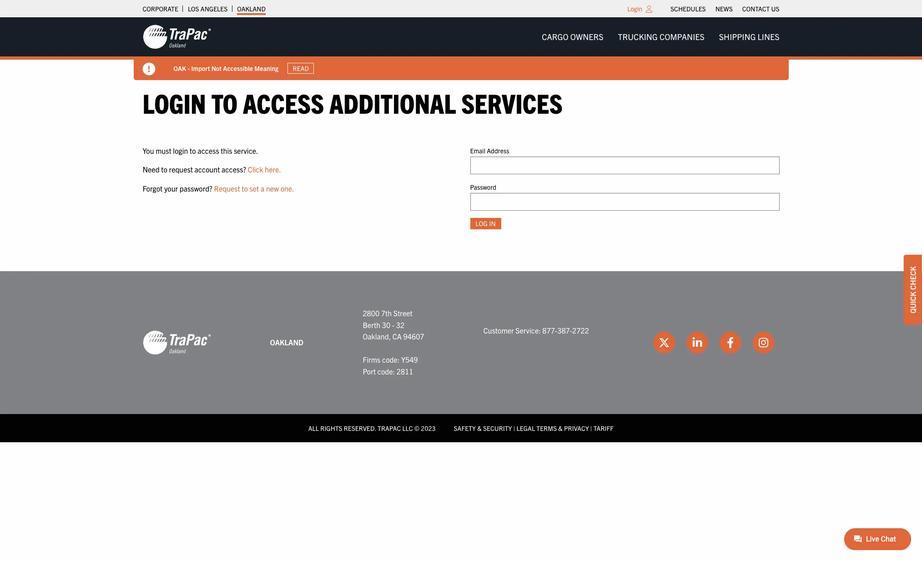 Task type: vqa. For each thing, say whether or not it's contained in the screenshot.
Oakland 'link'
yes



Task type: locate. For each thing, give the bounding box(es) containing it.
password
[[470, 183, 497, 191]]

click here. link
[[248, 165, 281, 174]]

shipping lines
[[720, 31, 780, 42]]

oak - import not accessible meaning
[[174, 64, 279, 72]]

angeles
[[201, 5, 228, 13]]

shipping lines link
[[712, 28, 787, 46]]

need
[[143, 165, 160, 174]]

0 vertical spatial oakland
[[237, 5, 266, 13]]

877-
[[543, 326, 558, 335]]

not
[[212, 64, 222, 72]]

a
[[261, 184, 265, 193]]

banner
[[0, 17, 923, 80]]

0 horizontal spatial &
[[478, 424, 482, 432]]

trucking
[[618, 31, 658, 42]]

companies
[[660, 31, 705, 42]]

2 & from the left
[[559, 424, 563, 432]]

menu bar down 'light' image
[[535, 28, 787, 46]]

legal
[[517, 424, 535, 432]]

1 & from the left
[[478, 424, 482, 432]]

oakland image inside banner
[[143, 24, 211, 50]]

1 oakland image from the top
[[143, 24, 211, 50]]

login down oak
[[143, 86, 206, 119]]

meaning
[[255, 64, 279, 72]]

your
[[164, 184, 178, 193]]

to
[[212, 86, 238, 119], [190, 146, 196, 155], [161, 165, 167, 174], [242, 184, 248, 193]]

login link
[[628, 5, 643, 13]]

None submit
[[470, 218, 501, 229]]

service.
[[234, 146, 258, 155]]

news link
[[716, 2, 733, 15]]

account
[[195, 165, 220, 174]]

©
[[415, 424, 420, 432]]

accessible
[[223, 64, 253, 72]]

request to set a new one. link
[[214, 184, 294, 193]]

owners
[[571, 31, 604, 42]]

shipping
[[720, 31, 756, 42]]

menu bar containing cargo owners
[[535, 28, 787, 46]]

email
[[470, 146, 486, 155]]

services
[[462, 86, 563, 119]]

2722
[[573, 326, 589, 335]]

y549
[[401, 355, 418, 364]]

login left 'light' image
[[628, 5, 643, 13]]

0 horizontal spatial login
[[143, 86, 206, 119]]

one.
[[281, 184, 294, 193]]

login to access additional services
[[143, 86, 563, 119]]

tariff
[[594, 424, 614, 432]]

news
[[716, 5, 733, 13]]

menu bar containing schedules
[[666, 2, 785, 15]]

0 vertical spatial login
[[628, 5, 643, 13]]

access
[[243, 86, 324, 119]]

0 vertical spatial code:
[[382, 355, 400, 364]]

0 vertical spatial oakland image
[[143, 24, 211, 50]]

code: right 'port'
[[378, 367, 395, 376]]

login inside 'main content'
[[143, 86, 206, 119]]

trapac
[[378, 424, 401, 432]]

login for login link
[[628, 5, 643, 13]]

2023
[[421, 424, 436, 432]]

oakland image inside footer
[[143, 330, 211, 355]]

1 vertical spatial menu bar
[[535, 28, 787, 46]]

solid image
[[143, 63, 155, 76]]

2 oakland image from the top
[[143, 330, 211, 355]]

32
[[396, 320, 405, 329]]

cargo owners
[[542, 31, 604, 42]]

1 horizontal spatial oakland
[[270, 338, 304, 347]]

| left legal on the right of page
[[514, 424, 515, 432]]

customer service: 877-387-2722
[[484, 326, 589, 335]]

corporate
[[143, 5, 178, 13]]

berth
[[363, 320, 381, 329]]

0 vertical spatial menu bar
[[666, 2, 785, 15]]

1 vertical spatial oakland image
[[143, 330, 211, 355]]

|
[[514, 424, 515, 432], [591, 424, 592, 432]]

| left tariff 'link'
[[591, 424, 592, 432]]

& right safety
[[478, 424, 482, 432]]

oakland link
[[237, 2, 266, 15]]

& right terms
[[559, 424, 563, 432]]

login
[[628, 5, 643, 13], [143, 86, 206, 119]]

- right oak
[[188, 64, 190, 72]]

oakland image
[[143, 24, 211, 50], [143, 330, 211, 355]]

you
[[143, 146, 154, 155]]

code: up 2811
[[382, 355, 400, 364]]

forgot your password? request to set a new one.
[[143, 184, 294, 193]]

1 vertical spatial -
[[392, 320, 395, 329]]

1 horizontal spatial -
[[392, 320, 395, 329]]

los angeles link
[[188, 2, 228, 15]]

Password password field
[[470, 193, 780, 211]]

menu bar up 'shipping'
[[666, 2, 785, 15]]

login to access additional services main content
[[134, 86, 789, 244]]

address
[[487, 146, 510, 155]]

0 horizontal spatial -
[[188, 64, 190, 72]]

- right 30
[[392, 320, 395, 329]]

security
[[483, 424, 512, 432]]

0 horizontal spatial |
[[514, 424, 515, 432]]

&
[[478, 424, 482, 432], [559, 424, 563, 432]]

Email Address text field
[[470, 156, 780, 174]]

footer
[[0, 271, 923, 442]]

oakland
[[237, 5, 266, 13], [270, 338, 304, 347]]

2811
[[397, 367, 414, 376]]

-
[[188, 64, 190, 72], [392, 320, 395, 329]]

need to request account access? click here.
[[143, 165, 281, 174]]

0 vertical spatial -
[[188, 64, 190, 72]]

2800 7th street berth 30 - 32 oakland, ca 94607
[[363, 309, 424, 341]]

los
[[188, 5, 199, 13]]

privacy
[[564, 424, 589, 432]]

safety
[[454, 424, 476, 432]]

1 horizontal spatial |
[[591, 424, 592, 432]]

all rights reserved. trapac llc © 2023
[[309, 424, 436, 432]]

oakland image for banner containing cargo owners
[[143, 24, 211, 50]]

firms
[[363, 355, 381, 364]]

this
[[221, 146, 232, 155]]

1 horizontal spatial login
[[628, 5, 643, 13]]

contact us
[[743, 5, 780, 13]]

tariff link
[[594, 424, 614, 432]]

1 horizontal spatial &
[[559, 424, 563, 432]]

94607
[[404, 332, 424, 341]]

menu bar
[[666, 2, 785, 15], [535, 28, 787, 46]]

us
[[772, 5, 780, 13]]

cargo
[[542, 31, 569, 42]]

1 vertical spatial login
[[143, 86, 206, 119]]

read link
[[288, 63, 314, 74]]

30
[[382, 320, 391, 329]]

schedules link
[[671, 2, 706, 15]]

code:
[[382, 355, 400, 364], [378, 367, 395, 376]]



Task type: describe. For each thing, give the bounding box(es) containing it.
customer
[[484, 326, 514, 335]]

you must login to access this service.
[[143, 146, 258, 155]]

must
[[156, 146, 171, 155]]

read
[[293, 64, 309, 72]]

login
[[173, 146, 188, 155]]

set
[[250, 184, 259, 193]]

schedules
[[671, 5, 706, 13]]

lines
[[758, 31, 780, 42]]

7th
[[381, 309, 392, 318]]

port
[[363, 367, 376, 376]]

service:
[[516, 326, 541, 335]]

new
[[266, 184, 279, 193]]

1 vertical spatial code:
[[378, 367, 395, 376]]

firms code:  y549 port code:  2811
[[363, 355, 418, 376]]

access
[[198, 146, 219, 155]]

request
[[169, 165, 193, 174]]

click
[[248, 165, 263, 174]]

footer containing 2800 7th street
[[0, 271, 923, 442]]

safety & security link
[[454, 424, 512, 432]]

safety & security | legal terms & privacy | tariff
[[454, 424, 614, 432]]

rights
[[321, 424, 343, 432]]

request
[[214, 184, 240, 193]]

here.
[[265, 165, 281, 174]]

trucking companies
[[618, 31, 705, 42]]

forgot
[[143, 184, 163, 193]]

to left set
[[242, 184, 248, 193]]

street
[[394, 309, 413, 318]]

oakland image for footer containing 2800 7th street
[[143, 330, 211, 355]]

ca
[[393, 332, 402, 341]]

2 | from the left
[[591, 424, 592, 432]]

reserved.
[[344, 424, 376, 432]]

- inside banner
[[188, 64, 190, 72]]

- inside 2800 7th street berth 30 - 32 oakland, ca 94607
[[392, 320, 395, 329]]

0 horizontal spatial oakland
[[237, 5, 266, 13]]

llc
[[403, 424, 413, 432]]

banner containing cargo owners
[[0, 17, 923, 80]]

oakland,
[[363, 332, 391, 341]]

387-
[[558, 326, 573, 335]]

1 vertical spatial oakland
[[270, 338, 304, 347]]

contact us link
[[743, 2, 780, 15]]

login for login to access additional services
[[143, 86, 206, 119]]

2800
[[363, 309, 380, 318]]

light image
[[646, 5, 653, 13]]

quick
[[909, 291, 918, 313]]

to right 'login'
[[190, 146, 196, 155]]

email address
[[470, 146, 510, 155]]

import
[[191, 64, 210, 72]]

additional
[[330, 86, 456, 119]]

trucking companies link
[[611, 28, 712, 46]]

quick check link
[[905, 255, 923, 325]]

oak
[[174, 64, 186, 72]]

contact
[[743, 5, 770, 13]]

password?
[[180, 184, 213, 193]]

corporate link
[[143, 2, 178, 15]]

cargo owners link
[[535, 28, 611, 46]]

to down oak - import not accessible meaning
[[212, 86, 238, 119]]

none submit inside login to access additional services 'main content'
[[470, 218, 501, 229]]

to right 'need'
[[161, 165, 167, 174]]

access?
[[222, 165, 246, 174]]

all
[[309, 424, 319, 432]]

1 | from the left
[[514, 424, 515, 432]]

check
[[909, 266, 918, 290]]

quick check
[[909, 266, 918, 313]]

terms
[[537, 424, 557, 432]]

legal terms & privacy link
[[517, 424, 589, 432]]



